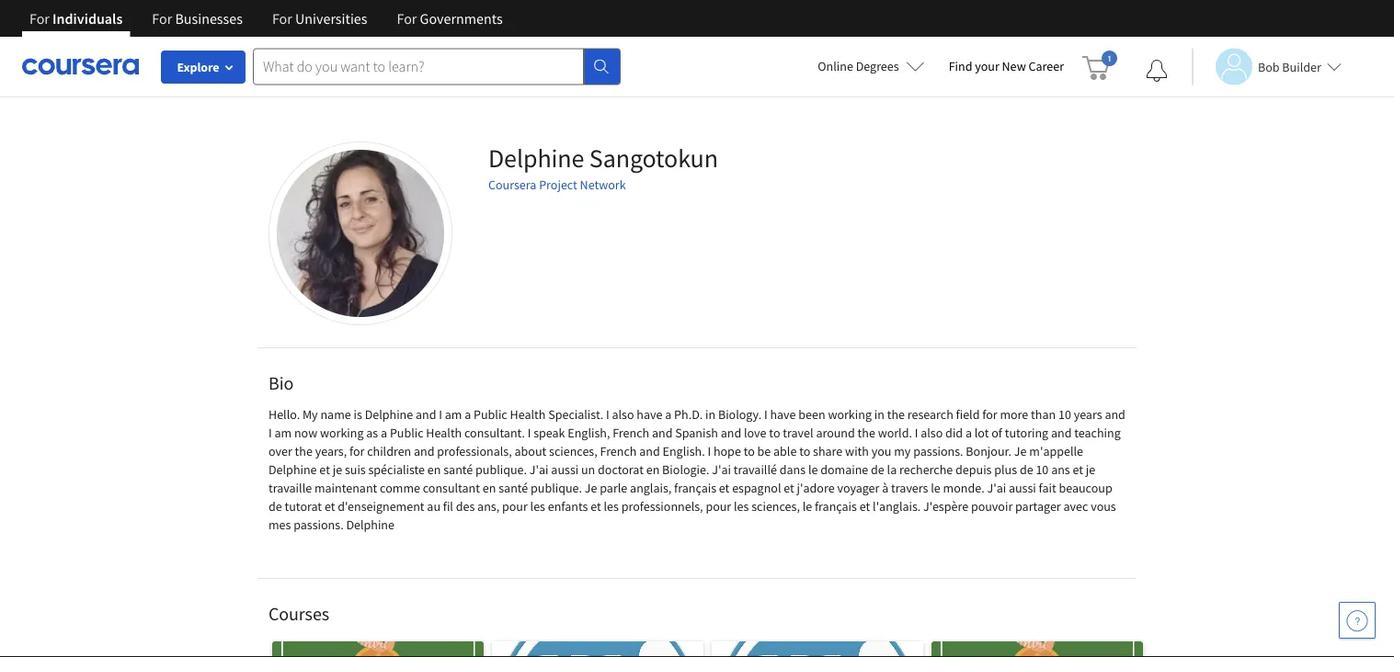 Task type: vqa. For each thing, say whether or not it's contained in the screenshot.
I
yes



Task type: locate. For each thing, give the bounding box(es) containing it.
1 horizontal spatial pour
[[706, 499, 732, 515]]

santé up the ans,
[[499, 480, 528, 497]]

coursera
[[488, 177, 537, 193]]

explore button
[[161, 51, 246, 84]]

online degrees button
[[803, 46, 940, 86]]

0 vertical spatial am
[[445, 407, 462, 423]]

0 horizontal spatial français
[[674, 480, 717, 497]]

working down name
[[320, 425, 364, 442]]

0 horizontal spatial en
[[428, 462, 441, 478]]

je
[[1015, 443, 1027, 460], [585, 480, 598, 497]]

1 for from the left
[[29, 9, 50, 28]]

0 horizontal spatial je
[[333, 462, 342, 478]]

0 vertical spatial 10
[[1059, 407, 1072, 423]]

explore
[[177, 59, 219, 75]]

also right specialist.
[[612, 407, 634, 423]]

1 vertical spatial public
[[390, 425, 424, 442]]

aussi up partager
[[1009, 480, 1037, 497]]

1 pour from the left
[[502, 499, 528, 515]]

les left enfants on the bottom
[[530, 499, 546, 515]]

je down un
[[585, 480, 598, 497]]

am up professionals,
[[445, 407, 462, 423]]

the up with
[[858, 425, 876, 442]]

0 vertical spatial santé
[[444, 462, 473, 478]]

for left businesses
[[152, 9, 172, 28]]

professionals,
[[437, 443, 512, 460]]

en
[[428, 462, 441, 478], [646, 462, 660, 478], [483, 480, 496, 497]]

j'ai up pouvoir at the bottom
[[988, 480, 1007, 497]]

1 horizontal spatial also
[[921, 425, 943, 442]]

bob
[[1258, 58, 1280, 75]]

for universities
[[272, 9, 368, 28]]

de up mes
[[269, 499, 282, 515]]

0 horizontal spatial public
[[390, 425, 424, 442]]

1 horizontal spatial sciences,
[[752, 499, 800, 515]]

1 horizontal spatial the
[[858, 425, 876, 442]]

love
[[744, 425, 767, 442]]

0 horizontal spatial sciences,
[[549, 443, 598, 460]]

en up anglais,
[[646, 462, 660, 478]]

for up of
[[983, 407, 998, 423]]

1 horizontal spatial health
[[510, 407, 546, 423]]

find
[[949, 58, 973, 75]]

des
[[456, 499, 475, 515]]

les down espagnol
[[734, 499, 749, 515]]

name
[[321, 407, 351, 423]]

new
[[1002, 58, 1026, 75]]

1 vertical spatial health
[[426, 425, 462, 442]]

1 horizontal spatial publique.
[[531, 480, 582, 497]]

for left individuals
[[29, 9, 50, 28]]

french
[[613, 425, 650, 442], [600, 443, 637, 460]]

for left universities
[[272, 9, 292, 28]]

publique. up enfants on the bottom
[[531, 480, 582, 497]]

i left hope
[[708, 443, 711, 460]]

français
[[674, 480, 717, 497], [815, 499, 857, 515]]

1 horizontal spatial am
[[445, 407, 462, 423]]

3 for from the left
[[272, 9, 292, 28]]

comme
[[380, 480, 420, 497]]

now
[[294, 425, 318, 442]]

a left lot
[[966, 425, 972, 442]]

1 horizontal spatial in
[[875, 407, 885, 423]]

around
[[816, 425, 855, 442]]

2 je from the left
[[1086, 462, 1096, 478]]

aussi
[[551, 462, 579, 478], [1009, 480, 1037, 497]]

passions. up recherche
[[914, 443, 964, 460]]

2 horizontal spatial les
[[734, 499, 749, 515]]

travaille
[[269, 480, 312, 497]]

je up beaucoup
[[1086, 462, 1096, 478]]

0 vertical spatial the
[[887, 407, 905, 423]]

tutoring
[[1005, 425, 1049, 442]]

delphine inside delphine sangotokun coursera project network
[[488, 142, 584, 174]]

0 horizontal spatial les
[[530, 499, 546, 515]]

and
[[416, 407, 436, 423], [1105, 407, 1126, 423], [652, 425, 673, 442], [721, 425, 742, 442], [1051, 425, 1072, 442], [414, 443, 435, 460], [640, 443, 660, 460]]

10
[[1059, 407, 1072, 423], [1036, 462, 1049, 478]]

public
[[474, 407, 508, 423], [390, 425, 424, 442]]

help center image
[[1347, 610, 1369, 632]]

a left ph.d.
[[665, 407, 672, 423]]

in right ph.d.
[[706, 407, 716, 423]]

et
[[320, 462, 330, 478], [1073, 462, 1084, 478], [719, 480, 730, 497], [784, 480, 795, 497], [325, 499, 335, 515], [591, 499, 601, 515], [860, 499, 871, 515]]

for up the what do you want to learn? "text field"
[[397, 9, 417, 28]]

en up 'consultant'
[[428, 462, 441, 478]]

0 vertical spatial aussi
[[551, 462, 579, 478]]

also
[[612, 407, 634, 423], [921, 425, 943, 442]]

1 horizontal spatial aussi
[[1009, 480, 1037, 497]]

suis
[[345, 462, 366, 478]]

passions. down "tutorat"
[[294, 517, 344, 534]]

0 horizontal spatial publique.
[[476, 462, 527, 478]]

anglais,
[[630, 480, 672, 497]]

also down research
[[921, 425, 943, 442]]

find your new career link
[[940, 55, 1074, 78]]

de left la
[[871, 462, 885, 478]]

businesses
[[175, 9, 243, 28]]

0 horizontal spatial santé
[[444, 462, 473, 478]]

depuis
[[956, 462, 992, 478]]

health up speak on the bottom
[[510, 407, 546, 423]]

le
[[809, 462, 818, 478], [931, 480, 941, 497], [803, 499, 812, 515]]

1 vertical spatial sciences,
[[752, 499, 800, 515]]

to down travel
[[800, 443, 811, 460]]

vous
[[1091, 499, 1117, 515]]

network
[[580, 177, 626, 193]]

delphine
[[488, 142, 584, 174], [365, 407, 413, 423], [269, 462, 317, 478], [346, 517, 395, 534]]

0 horizontal spatial health
[[426, 425, 462, 442]]

delphine up coursera project network link
[[488, 142, 584, 174]]

français down j'adore
[[815, 499, 857, 515]]

have up travel
[[770, 407, 796, 423]]

0 horizontal spatial passions.
[[294, 517, 344, 534]]

spanish
[[675, 425, 718, 442]]

et right ans
[[1073, 462, 1084, 478]]

2 vertical spatial the
[[295, 443, 313, 460]]

1 horizontal spatial de
[[871, 462, 885, 478]]

0 vertical spatial français
[[674, 480, 717, 497]]

am down hello.
[[275, 425, 292, 442]]

0 horizontal spatial the
[[295, 443, 313, 460]]

français down biologie.
[[674, 480, 717, 497]]

4 for from the left
[[397, 9, 417, 28]]

la
[[887, 462, 897, 478]]

2 for from the left
[[152, 9, 172, 28]]

world.
[[878, 425, 913, 442]]

1 horizontal spatial have
[[770, 407, 796, 423]]

1 horizontal spatial public
[[474, 407, 508, 423]]

le up j'adore
[[809, 462, 818, 478]]

working
[[828, 407, 872, 423], [320, 425, 364, 442]]

am
[[445, 407, 462, 423], [275, 425, 292, 442]]

1 vertical spatial le
[[931, 480, 941, 497]]

pour down biologie.
[[706, 499, 732, 515]]

10 right 'than'
[[1059, 407, 1072, 423]]

for
[[29, 9, 50, 28], [152, 9, 172, 28], [272, 9, 292, 28], [397, 9, 417, 28]]

0 horizontal spatial aussi
[[551, 462, 579, 478]]

1 vertical spatial also
[[921, 425, 943, 442]]

à
[[882, 480, 889, 497]]

de right plus
[[1020, 462, 1034, 478]]

monde.
[[943, 480, 985, 497]]

en up the ans,
[[483, 480, 496, 497]]

aussi left un
[[551, 462, 579, 478]]

1 horizontal spatial passions.
[[914, 443, 964, 460]]

research
[[908, 407, 954, 423]]

individuals
[[53, 9, 123, 28]]

1 in from the left
[[706, 407, 716, 423]]

the down now
[[295, 443, 313, 460]]

for governments
[[397, 9, 503, 28]]

10 left ans
[[1036, 462, 1049, 478]]

1 vertical spatial aussi
[[1009, 480, 1037, 497]]

0 vertical spatial health
[[510, 407, 546, 423]]

for up suis
[[350, 443, 365, 460]]

in up world.
[[875, 407, 885, 423]]

sciences, up un
[[549, 443, 598, 460]]

courses
[[269, 603, 329, 626]]

je down the tutoring
[[1015, 443, 1027, 460]]

1 vertical spatial french
[[600, 443, 637, 460]]

0 horizontal spatial pour
[[502, 499, 528, 515]]

1 horizontal spatial les
[[604, 499, 619, 515]]

0 horizontal spatial have
[[637, 407, 663, 423]]

1 horizontal spatial santé
[[499, 480, 528, 497]]

1 horizontal spatial je
[[1015, 443, 1027, 460]]

for for businesses
[[152, 9, 172, 28]]

1 horizontal spatial 10
[[1059, 407, 1072, 423]]

j'ai down about
[[530, 462, 549, 478]]

universities
[[295, 9, 368, 28]]

d'enseignement
[[338, 499, 425, 515]]

children
[[367, 443, 411, 460]]

1 vertical spatial working
[[320, 425, 364, 442]]

sciences, down espagnol
[[752, 499, 800, 515]]

more
[[1000, 407, 1029, 423]]

english.
[[663, 443, 705, 460]]

les down parle
[[604, 499, 619, 515]]

pour right the ans,
[[502, 499, 528, 515]]

working up around
[[828, 407, 872, 423]]

degrees
[[856, 58, 899, 75]]

to right love
[[769, 425, 781, 442]]

0 vertical spatial sciences,
[[549, 443, 598, 460]]

banner navigation
[[15, 0, 518, 37]]

m'appelle
[[1030, 443, 1084, 460]]

professionnels,
[[622, 499, 703, 515]]

hope
[[714, 443, 741, 460]]

0 vertical spatial le
[[809, 462, 818, 478]]

0 horizontal spatial je
[[585, 480, 598, 497]]

a up consultant.
[[465, 407, 471, 423]]

1 horizontal spatial français
[[815, 499, 857, 515]]

0 horizontal spatial am
[[275, 425, 292, 442]]

je left suis
[[333, 462, 342, 478]]

je
[[333, 462, 342, 478], [1086, 462, 1096, 478]]

None search field
[[253, 48, 621, 85]]

1 vertical spatial 10
[[1036, 462, 1049, 478]]

1 vertical spatial for
[[350, 443, 365, 460]]

les
[[530, 499, 546, 515], [604, 499, 619, 515], [734, 499, 749, 515]]

public up consultant.
[[474, 407, 508, 423]]

le down recherche
[[931, 480, 941, 497]]

the up world.
[[887, 407, 905, 423]]

have left ph.d.
[[637, 407, 663, 423]]

publique. down professionals,
[[476, 462, 527, 478]]

le down j'adore
[[803, 499, 812, 515]]

santé up 'consultant'
[[444, 462, 473, 478]]

1 vertical spatial je
[[585, 480, 598, 497]]

0 horizontal spatial to
[[744, 443, 755, 460]]

1 vertical spatial am
[[275, 425, 292, 442]]

to left the be
[[744, 443, 755, 460]]

be
[[758, 443, 771, 460]]

0 horizontal spatial 10
[[1036, 462, 1049, 478]]

0 vertical spatial also
[[612, 407, 634, 423]]

0 horizontal spatial in
[[706, 407, 716, 423]]

0 vertical spatial working
[[828, 407, 872, 423]]

1 horizontal spatial working
[[828, 407, 872, 423]]

for businesses
[[152, 9, 243, 28]]

coursera image
[[22, 52, 139, 81]]

et down voyager
[[860, 499, 871, 515]]

2 vertical spatial le
[[803, 499, 812, 515]]

health up professionals,
[[426, 425, 462, 442]]

un
[[581, 462, 595, 478]]

2 in from the left
[[875, 407, 885, 423]]

governments
[[420, 9, 503, 28]]

1 horizontal spatial je
[[1086, 462, 1096, 478]]

a
[[465, 407, 471, 423], [665, 407, 672, 423], [381, 425, 387, 442], [966, 425, 972, 442]]

j'ai
[[530, 462, 549, 478], [712, 462, 731, 478], [988, 480, 1007, 497]]

voyager
[[838, 480, 880, 497]]

1 horizontal spatial for
[[983, 407, 998, 423]]

j'ai down hope
[[712, 462, 731, 478]]

public up children
[[390, 425, 424, 442]]

1 have from the left
[[637, 407, 663, 423]]

0 vertical spatial for
[[983, 407, 998, 423]]

pour
[[502, 499, 528, 515], [706, 499, 732, 515]]

field
[[956, 407, 980, 423]]



Task type: describe. For each thing, give the bounding box(es) containing it.
0 horizontal spatial j'ai
[[530, 462, 549, 478]]

et down the maintenant
[[325, 499, 335, 515]]

as
[[366, 425, 378, 442]]

project
[[539, 177, 578, 193]]

0 vertical spatial passions.
[[914, 443, 964, 460]]

builder
[[1283, 58, 1322, 75]]

et down parle
[[591, 499, 601, 515]]

biology.
[[718, 407, 762, 423]]

career
[[1029, 58, 1064, 75]]

2 have from the left
[[770, 407, 796, 423]]

0 vertical spatial public
[[474, 407, 508, 423]]

delphine up travaille
[[269, 462, 317, 478]]

ans
[[1052, 462, 1071, 478]]

j'adore
[[797, 480, 835, 497]]

avec
[[1064, 499, 1089, 515]]

for for universities
[[272, 9, 292, 28]]

travaillé
[[734, 462, 777, 478]]

j'espère
[[924, 499, 969, 515]]

doctorat
[[598, 462, 644, 478]]

1 les from the left
[[530, 499, 546, 515]]

0 horizontal spatial for
[[350, 443, 365, 460]]

did
[[946, 425, 963, 442]]

bonjour.
[[966, 443, 1012, 460]]

1 vertical spatial passions.
[[294, 517, 344, 534]]

1 horizontal spatial to
[[769, 425, 781, 442]]

i up love
[[764, 407, 768, 423]]

sangotokun
[[590, 142, 718, 174]]

fil
[[443, 499, 453, 515]]

bob builder button
[[1192, 48, 1342, 85]]

i up about
[[528, 425, 531, 442]]

years,
[[315, 443, 347, 460]]

et down dans
[[784, 480, 795, 497]]

online
[[818, 58, 854, 75]]

i right world.
[[915, 425, 919, 442]]

i up professionals,
[[439, 407, 442, 423]]

spécialiste
[[368, 462, 425, 478]]

your
[[975, 58, 1000, 75]]

0 horizontal spatial de
[[269, 499, 282, 515]]

about
[[515, 443, 547, 460]]

et left espagnol
[[719, 480, 730, 497]]

online degrees
[[818, 58, 899, 75]]

2 horizontal spatial en
[[646, 462, 660, 478]]

0 vertical spatial je
[[1015, 443, 1027, 460]]

for for governments
[[397, 9, 417, 28]]

fait
[[1039, 480, 1057, 497]]

2 horizontal spatial the
[[887, 407, 905, 423]]

What do you want to learn? text field
[[253, 48, 584, 85]]

consultant.
[[465, 425, 525, 442]]

plus
[[995, 462, 1018, 478]]

lot
[[975, 425, 989, 442]]

1 vertical spatial santé
[[499, 480, 528, 497]]

delphine sangotokun coursera project network
[[488, 142, 718, 193]]

2 horizontal spatial j'ai
[[988, 480, 1007, 497]]

2 horizontal spatial to
[[800, 443, 811, 460]]

tutorat
[[285, 499, 322, 515]]

biologie.
[[662, 462, 710, 478]]

bob builder
[[1258, 58, 1322, 75]]

domaine
[[821, 462, 869, 478]]

for individuals
[[29, 9, 123, 28]]

pouvoir
[[971, 499, 1013, 515]]

1 vertical spatial publique.
[[531, 480, 582, 497]]

recherche
[[900, 462, 953, 478]]

enfants
[[548, 499, 588, 515]]

maintenant
[[315, 480, 377, 497]]

years
[[1074, 407, 1103, 423]]

of
[[992, 425, 1003, 442]]

coursera project network link
[[488, 177, 626, 193]]

is
[[354, 407, 362, 423]]

0 vertical spatial french
[[613, 425, 650, 442]]

travel
[[783, 425, 814, 442]]

ph.d.
[[674, 407, 703, 423]]

0 horizontal spatial also
[[612, 407, 634, 423]]

a right the as
[[381, 425, 387, 442]]

my
[[303, 407, 318, 423]]

espagnol
[[732, 480, 781, 497]]

1 horizontal spatial j'ai
[[712, 462, 731, 478]]

1 vertical spatial the
[[858, 425, 876, 442]]

profile image
[[269, 142, 453, 326]]

et down years,
[[320, 462, 330, 478]]

1 horizontal spatial en
[[483, 480, 496, 497]]

0 vertical spatial publique.
[[476, 462, 527, 478]]

for for individuals
[[29, 9, 50, 28]]

my
[[894, 443, 911, 460]]

hello.
[[269, 407, 300, 423]]

shopping cart: 1 item image
[[1083, 51, 1118, 80]]

au
[[427, 499, 441, 515]]

consultant
[[423, 480, 480, 497]]

l'anglais.
[[873, 499, 921, 515]]

dans
[[780, 462, 806, 478]]

bio
[[269, 372, 294, 395]]

ans,
[[478, 499, 500, 515]]

than
[[1031, 407, 1056, 423]]

beaucoup
[[1059, 480, 1113, 497]]

teaching
[[1075, 425, 1121, 442]]

been
[[799, 407, 826, 423]]

speak
[[534, 425, 565, 442]]

2 les from the left
[[604, 499, 619, 515]]

i up 'over'
[[269, 425, 272, 442]]

2 horizontal spatial de
[[1020, 462, 1034, 478]]

2 pour from the left
[[706, 499, 732, 515]]

delphine up the as
[[365, 407, 413, 423]]

i up english,
[[606, 407, 610, 423]]

delphine down d'enseignement
[[346, 517, 395, 534]]

1 vertical spatial français
[[815, 499, 857, 515]]

able
[[774, 443, 797, 460]]

travers
[[891, 480, 929, 497]]

3 les from the left
[[734, 499, 749, 515]]

0 horizontal spatial working
[[320, 425, 364, 442]]

show notifications image
[[1146, 60, 1168, 82]]

1 je from the left
[[333, 462, 342, 478]]

over
[[269, 443, 292, 460]]

find your new career
[[949, 58, 1064, 75]]



